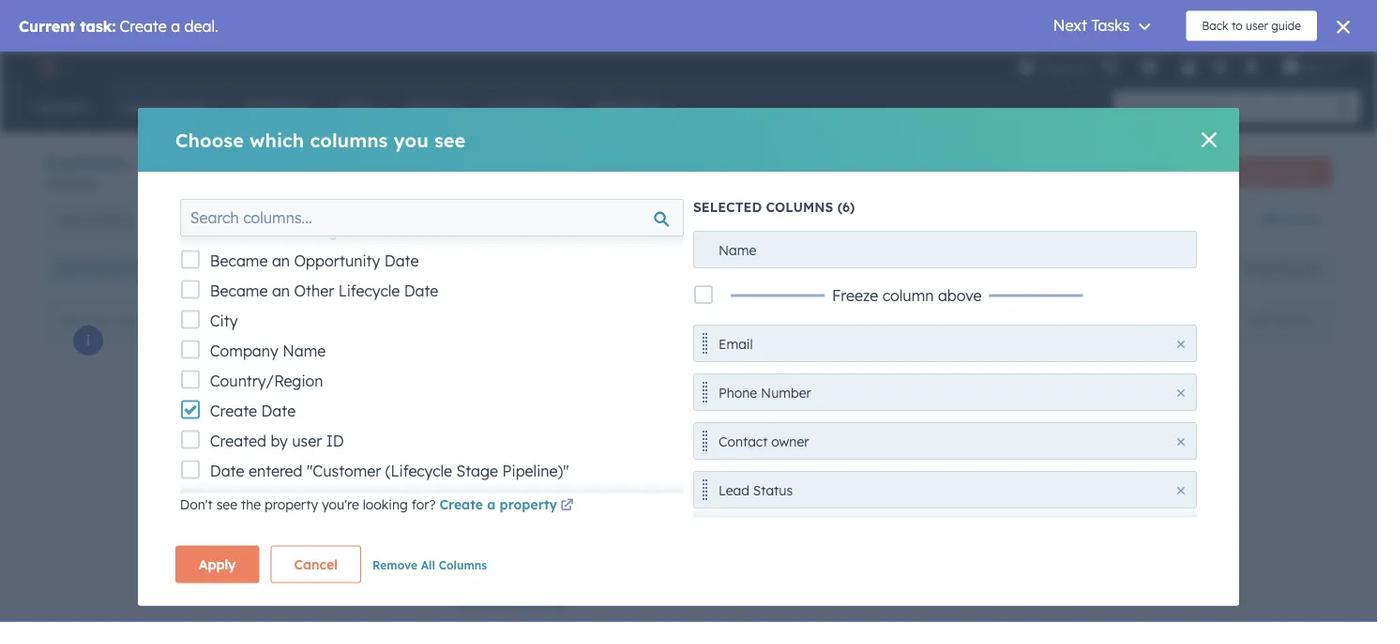 Task type: locate. For each thing, give the bounding box(es) containing it.
view left "(3/5)"
[[1161, 211, 1191, 228]]

needed,
[[589, 572, 639, 588]]

gary orlando image
[[1283, 58, 1300, 75]]

business inside directly from the other apps your business uses.
[[557, 504, 610, 520]]

business
[[557, 504, 610, 520], [520, 549, 573, 566]]

edit columns
[[1248, 313, 1316, 327]]

import up add view (3/5)
[[1157, 165, 1195, 179]]

hubspot image
[[34, 55, 56, 78]]

import
[[1157, 165, 1195, 179], [455, 482, 502, 498]]

help down apps
[[490, 527, 518, 543]]

0 vertical spatial to
[[604, 417, 623, 440]]

became up city
[[210, 281, 268, 300]]

1 entered from the top
[[249, 461, 303, 480]]

(lifecycle
[[386, 461, 452, 480], [390, 491, 457, 510]]

1 horizontal spatial help
[[490, 527, 518, 543]]

marketplaces image
[[1141, 60, 1158, 77]]

data
[[518, 572, 549, 588]]

0 vertical spatial name
[[719, 242, 757, 258]]

contact inside 'popup button'
[[78, 260, 130, 276]]

phone number
[[719, 384, 812, 401]]

0 vertical spatial close image
[[1203, 132, 1218, 147]]

create
[[1238, 165, 1273, 179], [243, 260, 286, 276], [210, 401, 257, 420], [440, 496, 483, 513]]

(lifecycle for "evangelist
[[390, 491, 457, 510]]

link opens in a new window image
[[561, 495, 574, 518], [561, 500, 574, 513]]

stage for date entered "customer (lifecycle stage pipeline)"
[[457, 461, 498, 480]]

"evangelist
[[307, 491, 385, 510]]

date right activity
[[455, 260, 485, 276]]

remove all columns
[[373, 558, 487, 572]]

all right clear
[[869, 260, 886, 276]]

import up other
[[455, 482, 502, 498]]

0 horizontal spatial a
[[487, 496, 496, 513]]

0 vertical spatial your
[[526, 504, 553, 520]]

owner inside (1) contact owner 'popup button'
[[134, 260, 175, 276]]

phone number button
[[694, 373, 1198, 411]]

0 horizontal spatial columns
[[310, 128, 388, 152]]

i button down (1) contact owner
[[73, 326, 103, 356]]

2 (1) from the left
[[789, 260, 806, 276]]

date
[[371, 221, 405, 240], [385, 251, 419, 270], [404, 281, 439, 300], [261, 401, 296, 420], [210, 461, 244, 480], [210, 491, 244, 510]]

choose which columns you see dialog
[[138, 10, 1240, 622]]

add down import button
[[1131, 211, 1157, 228]]

2 vertical spatial close image
[[1178, 487, 1186, 494]]

close image for phone number
[[1178, 389, 1186, 397]]

create down became an evangelist date
[[243, 260, 286, 276]]

1 horizontal spatial (1)
[[789, 260, 806, 276]]

or
[[543, 482, 558, 498]]

1 vertical spatial pipeline)"
[[507, 491, 573, 510]]

don't
[[180, 496, 213, 513]]

0 vertical spatial became
[[210, 221, 268, 240]]

3 an from the top
[[272, 281, 290, 300]]

step.
[[539, 594, 568, 611]]

business up we'll help you remove the duplicates,
[[557, 504, 610, 520]]

(1) right the filters
[[789, 260, 806, 276]]

an for other
[[272, 281, 290, 300]]

1 close image from the top
[[1178, 340, 1186, 348]]

import for import a file or sync contacts
[[455, 482, 502, 498]]

1 vertical spatial import
[[455, 482, 502, 498]]

2 property from the left
[[500, 496, 558, 513]]

contacts up clear all
[[833, 212, 887, 228]]

(lifecycle for "customer
[[386, 461, 452, 480]]

1 vertical spatial i
[[86, 332, 90, 349]]

last
[[369, 260, 397, 276]]

search image
[[1338, 100, 1352, 114]]

column
[[883, 286, 934, 305]]

see up search columns... search box
[[434, 128, 466, 152]]

an down create date
[[272, 281, 290, 300]]

1 vertical spatial contact
[[719, 433, 768, 450]]

lead
[[719, 482, 750, 498]]

you up search columns... search box
[[394, 128, 429, 152]]

stage up we'll
[[461, 491, 503, 510]]

the for see
[[241, 496, 261, 513]]

1 vertical spatial see
[[217, 496, 238, 513]]

entered for "evangelist
[[249, 491, 303, 510]]

1 vertical spatial name
[[283, 341, 326, 360]]

close image inside the lead status button
[[1178, 487, 1186, 494]]

clear
[[831, 260, 865, 276]]

no
[[455, 572, 474, 588]]

1 horizontal spatial i button
[[330, 235, 360, 265]]

1 an from the top
[[272, 221, 290, 240]]

a for create
[[487, 496, 496, 513]]

1 vertical spatial add
[[421, 417, 458, 440]]

0 vertical spatial import
[[1157, 165, 1195, 179]]

create contact button
[[1222, 157, 1333, 187]]

0 horizontal spatial columns
[[439, 558, 487, 572]]

your down file
[[526, 504, 553, 520]]

0 horizontal spatial the
[[241, 496, 261, 513]]

Search name, phone, email addresses, or company search field
[[50, 303, 271, 336]]

view inside 'popup button'
[[1161, 211, 1191, 228]]

1 horizontal spatial property
[[500, 496, 558, 513]]

duplicates,
[[629, 527, 701, 543]]

freeze
[[833, 286, 879, 305]]

activity
[[401, 260, 451, 276]]

2 close image from the top
[[1178, 389, 1186, 397]]

columns
[[310, 128, 388, 152], [1272, 313, 1316, 327]]

see
[[434, 128, 466, 152], [217, 496, 238, 513]]

1 horizontal spatial contact
[[719, 433, 768, 450]]

0 vertical spatial an
[[272, 221, 290, 240]]

(lifecycle up 'for?'
[[386, 461, 452, 480]]

close image down export
[[1178, 389, 1186, 397]]

create up we'll
[[440, 496, 483, 513]]

0 horizontal spatial (1)
[[57, 260, 74, 276]]

calling icon image
[[1102, 59, 1119, 76]]

contacts button
[[45, 149, 146, 176]]

0 horizontal spatial your
[[489, 549, 517, 566]]

0 vertical spatial pipeline)"
[[503, 461, 569, 480]]

(1) down all contacts
[[57, 260, 74, 276]]

1 horizontal spatial i
[[343, 241, 347, 258]]

0 horizontal spatial contact
[[78, 260, 130, 276]]

your up fancy
[[489, 549, 517, 566]]

last activity date button
[[357, 250, 510, 287]]

1 vertical spatial (lifecycle
[[390, 491, 457, 510]]

1 horizontal spatial owner
[[772, 433, 810, 450]]

close image inside email button
[[1178, 340, 1186, 348]]

0 horizontal spatial i
[[86, 332, 90, 349]]

file
[[519, 482, 539, 498]]

1 vertical spatial your
[[489, 549, 517, 566]]

0 vertical spatial see
[[434, 128, 466, 152]]

columns inside dialog
[[310, 128, 388, 152]]

other
[[455, 504, 487, 520]]

0 horizontal spatial and
[[642, 572, 666, 588]]

(1) contact owner button
[[45, 250, 195, 287]]

an down became an evangelist date
[[272, 251, 290, 270]]

0 horizontal spatial owner
[[134, 260, 175, 276]]

an up create date
[[272, 221, 290, 240]]

create a property
[[440, 496, 558, 513]]

0 vertical spatial owner
[[134, 260, 175, 276]]

create inside popup button
[[243, 260, 286, 276]]

a
[[506, 482, 515, 498], [487, 496, 496, 513]]

2 date from the left
[[455, 260, 485, 276]]

created
[[210, 431, 267, 450]]

advanced filters (1)
[[678, 260, 806, 276]]

2 entered from the top
[[249, 491, 303, 510]]

business up data
[[520, 549, 573, 566]]

records
[[55, 176, 97, 190]]

date inside last activity date popup button
[[455, 260, 485, 276]]

search button
[[1329, 91, 1361, 123]]

2 vertical spatial an
[[272, 281, 290, 300]]

looking
[[363, 496, 408, 513]]

date entered "evangelist (lifecycle stage pipeline)"
[[210, 491, 573, 510]]

uses.
[[614, 504, 644, 520]]

close image for choose which columns you see
[[1203, 132, 1218, 147]]

0 vertical spatial and
[[718, 417, 754, 440]]

1 vertical spatial became
[[210, 251, 268, 270]]

2 link opens in a new window image from the top
[[561, 500, 574, 513]]

you down create a property link
[[522, 527, 547, 543]]

1 vertical spatial an
[[272, 251, 290, 270]]

view inside button
[[1293, 261, 1317, 275]]

create up created
[[210, 401, 257, 420]]

0 horizontal spatial help
[[455, 594, 481, 611]]

i down evangelist
[[343, 241, 347, 258]]

i
[[343, 241, 347, 258], [86, 332, 90, 349]]

0 horizontal spatial date
[[290, 260, 320, 276]]

unassigned
[[757, 212, 829, 228]]

the right don't
[[241, 496, 261, 513]]

help down no
[[455, 594, 481, 611]]

(1)
[[57, 260, 74, 276], [789, 260, 806, 276]]

close image down export button
[[1178, 340, 1186, 348]]

an for evangelist
[[272, 221, 290, 240]]

close image for lead status
[[1178, 487, 1186, 494]]

contact down phone
[[719, 433, 768, 450]]

(lifecycle down date entered "customer (lifecycle stage pipeline)" in the bottom left of the page
[[390, 491, 457, 510]]

a inside choose which columns you see dialog
[[487, 496, 496, 513]]

number
[[761, 384, 812, 401]]

2 horizontal spatial the
[[737, 482, 757, 498]]

company name
[[210, 341, 326, 360]]

email button
[[694, 324, 1198, 362]]

1 horizontal spatial import
[[1157, 165, 1195, 179]]

organize
[[629, 417, 712, 440]]

date inside create date popup button
[[290, 260, 320, 276]]

and inside add more contacts to organize and identify promising leads
[[718, 417, 754, 440]]

your
[[526, 504, 553, 520], [489, 549, 517, 566]]

help button
[[1173, 52, 1205, 82]]

all down 2 records at the top of page
[[60, 212, 75, 228]]

contacts down records
[[79, 212, 132, 228]]

and down phone
[[718, 417, 754, 440]]

0 vertical spatial entered
[[249, 461, 303, 480]]

1 became from the top
[[210, 221, 268, 240]]

owner down number
[[772, 433, 810, 450]]

created by user id
[[210, 431, 344, 450]]

to inside add more contacts to organize and identify promising leads
[[604, 417, 623, 440]]

contacts
[[79, 212, 132, 228], [833, 212, 887, 228], [518, 417, 598, 440], [595, 482, 652, 498]]

2 became from the top
[[210, 251, 268, 270]]

identify
[[421, 440, 493, 464]]

remove
[[551, 527, 600, 543]]

we'll
[[455, 527, 486, 543]]

all right remove
[[421, 558, 435, 572]]

1 vertical spatial view
[[1293, 261, 1317, 275]]

contact owner
[[719, 433, 810, 450]]

1 vertical spatial to
[[736, 572, 749, 588]]

1 horizontal spatial and
[[718, 417, 754, 440]]

1 vertical spatial business
[[520, 549, 573, 566]]

0 vertical spatial contact
[[78, 260, 130, 276]]

you inside so you grow your business with clean data.
[[723, 527, 745, 543]]

0 horizontal spatial to
[[604, 417, 623, 440]]

0 horizontal spatial add
[[421, 417, 458, 440]]

add inside add more contacts to organize and identify promising leads
[[421, 417, 458, 440]]

add view (3/5) button
[[1098, 201, 1251, 238]]

import inside button
[[1157, 165, 1195, 179]]

to left organize on the bottom of page
[[604, 417, 623, 440]]

1 vertical spatial stage
[[461, 491, 503, 510]]

see right don't
[[217, 496, 238, 513]]

owner up search name, phone, email addresses, or company search box at left
[[134, 260, 175, 276]]

i down (1) contact owner
[[86, 332, 90, 349]]

we'll help you remove the duplicates,
[[455, 527, 701, 543]]

columns right edit
[[1272, 313, 1316, 327]]

choose which columns you see
[[175, 128, 466, 152]]

selected columns (6)
[[694, 199, 855, 215]]

columns left (6)
[[766, 199, 834, 215]]

close image
[[1178, 340, 1186, 348], [1178, 389, 1186, 397]]

0 vertical spatial (lifecycle
[[386, 461, 452, 480]]

add inside 'popup button'
[[1131, 211, 1157, 228]]

evangelist
[[294, 221, 367, 240]]

create left contact
[[1238, 165, 1273, 179]]

2 horizontal spatial you
[[723, 527, 745, 543]]

0 vertical spatial view
[[1161, 211, 1191, 228]]

owner inside the contact owner button
[[772, 433, 810, 450]]

1 vertical spatial close image
[[1178, 389, 1186, 397]]

1 horizontal spatial add
[[1131, 211, 1157, 228]]

1 vertical spatial columns
[[1272, 313, 1316, 327]]

(3/5)
[[1195, 211, 1228, 228]]

add left the 'more'
[[421, 417, 458, 440]]

and
[[718, 417, 754, 440], [642, 572, 666, 588]]

1 vertical spatial i button
[[73, 326, 103, 356]]

3 became from the top
[[210, 281, 268, 300]]

and inside needed, and we're here to help at every step.
[[642, 572, 666, 588]]

the inside directly from the other apps your business uses.
[[737, 482, 757, 498]]

1 date from the left
[[290, 260, 320, 276]]

2 vertical spatial became
[[210, 281, 268, 300]]

1 horizontal spatial date
[[455, 260, 485, 276]]

property
[[265, 496, 318, 513], [500, 496, 558, 513]]

1 horizontal spatial to
[[736, 572, 749, 588]]

link opens in a new window image down sync
[[561, 500, 574, 513]]

1 vertical spatial close image
[[1178, 438, 1186, 445]]

close image inside phone number button
[[1178, 389, 1186, 397]]

1 vertical spatial help
[[455, 594, 481, 611]]

1 vertical spatial and
[[642, 572, 666, 588]]

create date
[[210, 401, 296, 420]]

2 an from the top
[[272, 251, 290, 270]]

1 horizontal spatial name
[[719, 242, 757, 258]]

Search columns... search field
[[180, 199, 684, 237]]

1 vertical spatial columns
[[439, 558, 487, 572]]

view right save
[[1293, 261, 1317, 275]]

close image for email
[[1178, 340, 1186, 348]]

country/region
[[210, 371, 323, 390]]

close image inside the contact owner button
[[1178, 438, 1186, 445]]

entered
[[249, 461, 303, 480], [249, 491, 303, 510]]

cancel button
[[271, 546, 361, 583]]

create inside button
[[1238, 165, 1273, 179]]

1 horizontal spatial your
[[526, 504, 553, 520]]

contacts up import a file or sync contacts
[[518, 417, 598, 440]]

1 horizontal spatial you
[[522, 527, 547, 543]]

you
[[394, 128, 429, 152], [522, 527, 547, 543], [723, 527, 745, 543]]

name up country/region
[[283, 341, 326, 360]]

0 vertical spatial columns
[[766, 199, 834, 215]]

0 horizontal spatial view
[[1161, 211, 1191, 228]]

1 horizontal spatial columns
[[1272, 313, 1316, 327]]

contact
[[1276, 165, 1317, 179]]

and down data. on the bottom of page
[[642, 572, 666, 588]]

columns right which
[[310, 128, 388, 152]]

email
[[719, 336, 753, 352]]

1 horizontal spatial a
[[506, 482, 515, 498]]

0 vertical spatial stage
[[457, 461, 498, 480]]

contacts inside button
[[79, 212, 132, 228]]

you inside dialog
[[394, 128, 429, 152]]

close image
[[1203, 132, 1218, 147], [1178, 438, 1186, 445], [1178, 487, 1186, 494]]

contact
[[78, 260, 130, 276], [719, 433, 768, 450]]

"customer
[[307, 461, 381, 480]]

the inside choose which columns you see dialog
[[241, 496, 261, 513]]

create date
[[243, 260, 320, 276]]

0 vertical spatial add
[[1131, 211, 1157, 228]]

1 horizontal spatial view
[[1293, 261, 1317, 275]]

1 vertical spatial entered
[[249, 491, 303, 510]]

1 vertical spatial owner
[[772, 433, 810, 450]]

to right "here"
[[736, 572, 749, 588]]

0 vertical spatial close image
[[1178, 340, 1186, 348]]

menu
[[1018, 52, 1355, 82]]

user
[[292, 431, 322, 450]]

0 vertical spatial columns
[[310, 128, 388, 152]]

add view (3/5)
[[1131, 211, 1228, 228]]

0 vertical spatial i button
[[330, 235, 360, 265]]

the right 'from'
[[737, 482, 757, 498]]

date up other
[[290, 260, 320, 276]]

import for import
[[1157, 165, 1195, 179]]

you right so
[[723, 527, 745, 543]]

i button left 'last'
[[330, 235, 360, 265]]

0 horizontal spatial import
[[455, 482, 502, 498]]

all views link
[[1251, 201, 1333, 238]]

0 vertical spatial business
[[557, 504, 610, 520]]

the up clean
[[604, 527, 625, 543]]

1 (1) from the left
[[57, 260, 74, 276]]

0 horizontal spatial name
[[283, 341, 326, 360]]

columns down we'll
[[439, 558, 487, 572]]

contacts inside add more contacts to organize and identify promising leads
[[518, 417, 598, 440]]

1 horizontal spatial columns
[[766, 199, 834, 215]]

became down all contacts button
[[210, 251, 268, 270]]

link opens in a new window image right the 'or'
[[561, 495, 574, 518]]

data quality button
[[919, 153, 1036, 191]]

0 horizontal spatial see
[[217, 496, 238, 513]]

name up advanced filters (1)
[[719, 242, 757, 258]]

every
[[501, 594, 535, 611]]

stage up create a property on the bottom left
[[457, 461, 498, 480]]

save view
[[1264, 261, 1317, 275]]

became up create date
[[210, 221, 268, 240]]

an
[[272, 221, 290, 240], [272, 251, 290, 270], [272, 281, 290, 300]]

(1) inside 'popup button'
[[57, 260, 74, 276]]

contact down all contacts
[[78, 260, 130, 276]]

0 horizontal spatial property
[[265, 496, 318, 513]]

0 horizontal spatial you
[[394, 128, 429, 152]]

data quality
[[951, 164, 1035, 180]]



Task type: vqa. For each thing, say whether or not it's contained in the screenshot.
Cancel
yes



Task type: describe. For each thing, give the bounding box(es) containing it.
create for create contact
[[1238, 165, 1273, 179]]

actions
[[1064, 165, 1103, 179]]

we're
[[670, 572, 702, 588]]

so you grow your business with clean data.
[[455, 527, 745, 566]]

(6)
[[838, 199, 855, 215]]

create contact
[[1238, 165, 1317, 179]]

data
[[951, 164, 983, 180]]

opportunity
[[294, 251, 380, 270]]

lifecycle
[[339, 281, 400, 300]]

1 property from the left
[[265, 496, 318, 513]]

apply button
[[175, 546, 259, 583]]

abc button
[[1272, 52, 1354, 82]]

with
[[577, 549, 603, 566]]

create for create date
[[243, 260, 286, 276]]

last activity date
[[369, 260, 485, 276]]

became for became an other lifecycle date
[[210, 281, 268, 300]]

create for create date
[[210, 401, 257, 420]]

directly
[[655, 482, 701, 498]]

0 horizontal spatial i button
[[73, 326, 103, 356]]

more
[[464, 417, 512, 440]]

cancel
[[294, 556, 338, 572]]

export button
[[1165, 307, 1225, 332]]

all left views
[[1263, 211, 1280, 228]]

quality
[[987, 164, 1035, 180]]

status
[[754, 482, 793, 498]]

help image
[[1181, 60, 1198, 77]]

create for create a property
[[440, 496, 483, 513]]

pipeline)" for date entered "customer (lifecycle stage pipeline)"
[[503, 461, 569, 480]]

company
[[210, 341, 278, 360]]

contacts banner
[[45, 148, 1333, 201]]

for?
[[412, 496, 436, 513]]

business inside so you grow your business with clean data.
[[520, 549, 573, 566]]

1 link opens in a new window image from the top
[[561, 495, 574, 518]]

save
[[1264, 261, 1290, 275]]

upgrade image
[[1019, 60, 1036, 76]]

above
[[939, 286, 982, 305]]

directly from the other apps your business uses.
[[455, 482, 757, 520]]

abc
[[1304, 59, 1325, 74]]

menu containing abc
[[1018, 52, 1355, 82]]

grow
[[455, 549, 485, 566]]

contact inside button
[[719, 433, 768, 450]]

2
[[45, 176, 51, 190]]

sync
[[562, 482, 591, 498]]

by
[[271, 431, 288, 450]]

1 horizontal spatial see
[[434, 128, 466, 152]]

all inside 'button'
[[421, 558, 435, 572]]

settings link
[[1209, 57, 1232, 76]]

stage for date entered "evangelist (lifecycle stage pipeline)"
[[461, 491, 503, 510]]

0 vertical spatial help
[[490, 527, 518, 543]]

add for add more contacts to organize and identify promising leads
[[421, 417, 458, 440]]

an for opportunity
[[272, 251, 290, 270]]

at
[[485, 594, 498, 611]]

became an evangelist date
[[210, 221, 405, 240]]

views
[[1284, 211, 1321, 228]]

a for import
[[506, 482, 515, 498]]

calling icon button
[[1094, 54, 1126, 79]]

city
[[210, 311, 238, 330]]

promising
[[499, 440, 594, 464]]

close image for contact owner
[[1178, 438, 1186, 445]]

add more contacts to organize and identify promising leads
[[421, 417, 754, 464]]

(1) inside button
[[789, 260, 806, 276]]

clear all
[[831, 260, 886, 276]]

became for became an evangelist date
[[210, 221, 268, 240]]

import a file or sync contacts
[[455, 482, 652, 498]]

import button
[[1141, 157, 1211, 187]]

contacts
[[45, 151, 128, 175]]

view for add
[[1161, 211, 1191, 228]]

to inside needed, and we're here to help at every step.
[[736, 572, 749, 588]]

date entered "customer (lifecycle stage pipeline)"
[[210, 461, 569, 480]]

Search HubSpot search field
[[1114, 91, 1344, 123]]

data.
[[643, 549, 676, 566]]

upgrade
[[1040, 60, 1091, 76]]

link opens in a new window image inside create a property link
[[561, 500, 574, 513]]

all inside button
[[60, 212, 75, 228]]

your inside so you grow your business with clean data.
[[489, 549, 517, 566]]

pipeline)" for date entered "evangelist (lifecycle stage pipeline)"
[[507, 491, 573, 510]]

add for add view (3/5)
[[1131, 211, 1157, 228]]

advanced filters (1) button
[[646, 250, 818, 287]]

contact owner button
[[694, 422, 1198, 459]]

selected
[[694, 199, 762, 215]]

don't see the property you're looking for?
[[180, 496, 440, 513]]

became an opportunity date
[[210, 251, 419, 270]]

all contacts button
[[45, 201, 394, 238]]

all views
[[1263, 211, 1321, 228]]

actions button
[[1048, 157, 1130, 187]]

unassigned contacts button
[[742, 201, 1091, 238]]

remove
[[373, 558, 418, 572]]

columns inside 'button'
[[439, 558, 487, 572]]

apps
[[491, 504, 522, 520]]

export
[[1177, 313, 1212, 327]]

phone
[[719, 384, 758, 401]]

1 horizontal spatial the
[[604, 527, 625, 543]]

unassigned contacts
[[757, 212, 887, 228]]

all inside button
[[869, 260, 886, 276]]

here
[[706, 572, 732, 588]]

fancy
[[478, 572, 514, 588]]

view for save
[[1293, 261, 1317, 275]]

remove all columns button
[[373, 553, 487, 576]]

contacts inside button
[[833, 212, 887, 228]]

entered for "customer
[[249, 461, 303, 480]]

became an other lifecycle date
[[210, 281, 439, 300]]

(1) contact owner
[[57, 260, 175, 276]]

edit
[[1248, 313, 1269, 327]]

leads
[[600, 440, 649, 464]]

became for became an opportunity date
[[210, 251, 268, 270]]

id
[[326, 431, 344, 450]]

contacts up uses.
[[595, 482, 652, 498]]

work
[[553, 572, 586, 588]]

help inside needed, and we're here to help at every step.
[[455, 594, 481, 611]]

notifications image
[[1244, 60, 1261, 77]]

2 records
[[45, 176, 97, 190]]

settings image
[[1212, 60, 1229, 76]]

0 vertical spatial i
[[343, 241, 347, 258]]

notifications button
[[1236, 52, 1268, 82]]

apply
[[199, 556, 236, 572]]

columns inside button
[[1272, 313, 1316, 327]]

the for from
[[737, 482, 757, 498]]

your inside directly from the other apps your business uses.
[[526, 504, 553, 520]]

lead status button
[[694, 471, 1198, 508]]



